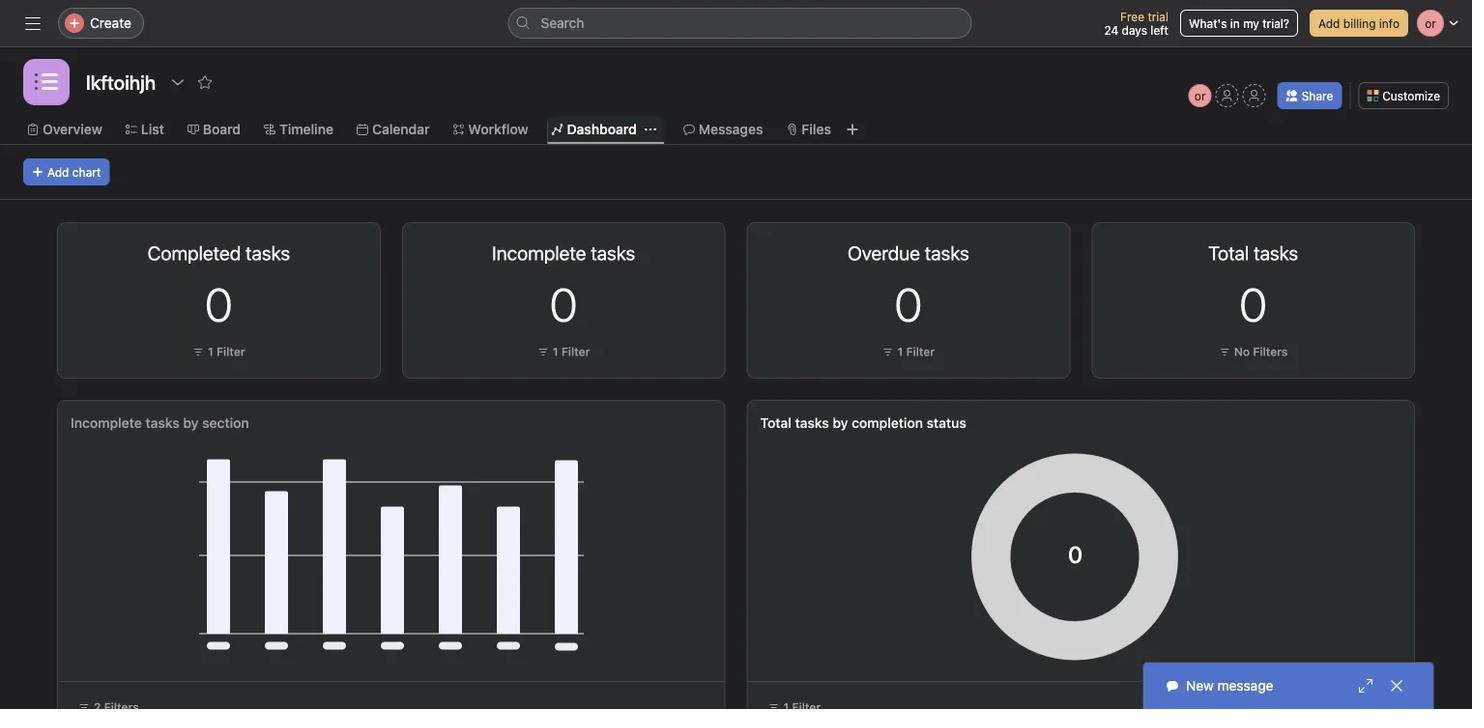 Task type: vqa. For each thing, say whether or not it's contained in the screenshot.
The 0 corresponding to Overdue tasks
yes



Task type: locate. For each thing, give the bounding box(es) containing it.
what's
[[1189, 16, 1227, 30]]

tasks left by
[[795, 415, 829, 431]]

board link
[[187, 119, 241, 140]]

1 horizontal spatial 1 filter button
[[532, 342, 595, 362]]

workflow
[[468, 121, 528, 137]]

3 0 button from the left
[[895, 277, 923, 332]]

by
[[833, 415, 848, 431]]

filters
[[1253, 345, 1288, 359]]

2 1 filter from the left
[[553, 345, 590, 359]]

2 1 filter button from the left
[[532, 342, 595, 362]]

3 1 from the left
[[898, 345, 903, 359]]

0 button down incomplete tasks
[[550, 277, 578, 332]]

new message
[[1186, 678, 1274, 694]]

3 filter from the left
[[906, 345, 935, 359]]

1 horizontal spatial 1 filter
[[553, 345, 590, 359]]

0 horizontal spatial view chart image
[[291, 243, 306, 258]]

total
[[760, 415, 792, 431]]

2 0 button from the left
[[550, 277, 578, 332]]

0 horizontal spatial 1 filter button
[[188, 342, 250, 362]]

add for add billing info
[[1319, 16, 1340, 30]]

0 for incomplete tasks
[[550, 277, 578, 332]]

3 1 filter from the left
[[898, 345, 935, 359]]

1 for overdue tasks
[[898, 345, 903, 359]]

files
[[802, 121, 831, 137]]

1 0 button from the left
[[205, 277, 233, 332]]

0 for overdue tasks
[[895, 277, 923, 332]]

tasks left by section
[[146, 415, 180, 431]]

2 horizontal spatial 1 filter button
[[877, 342, 940, 362]]

list image
[[35, 71, 58, 94]]

no filters
[[1234, 345, 1288, 359]]

1 filter for completed tasks
[[208, 345, 245, 359]]

1 filter from the left
[[217, 345, 245, 359]]

1 filter button for completed tasks
[[188, 342, 250, 362]]

0 horizontal spatial 1
[[208, 345, 213, 359]]

1 horizontal spatial add
[[1319, 16, 1340, 30]]

dashboard
[[567, 121, 637, 137]]

1 vertical spatial add
[[47, 165, 69, 179]]

1 filter
[[208, 345, 245, 359], [553, 345, 590, 359], [898, 345, 935, 359]]

tab actions image
[[645, 124, 656, 135]]

1 0 from the left
[[205, 277, 233, 332]]

0 button up 'no filters' button
[[1240, 277, 1268, 332]]

2 view chart image from the left
[[636, 243, 651, 258]]

1 1 from the left
[[208, 345, 213, 359]]

0 horizontal spatial 1 filter
[[208, 345, 245, 359]]

1 horizontal spatial tasks
[[795, 415, 829, 431]]

0 button down 'completed tasks'
[[205, 277, 233, 332]]

trial?
[[1263, 16, 1290, 30]]

add
[[1319, 16, 1340, 30], [47, 165, 69, 179]]

None text field
[[81, 65, 161, 100]]

chart
[[72, 165, 101, 179]]

2 tasks from the left
[[795, 415, 829, 431]]

or
[[1195, 89, 1206, 102]]

workflow link
[[453, 119, 528, 140]]

files link
[[786, 119, 831, 140]]

1 tasks from the left
[[146, 415, 180, 431]]

list
[[141, 121, 164, 137]]

1 1 filter button from the left
[[188, 342, 250, 362]]

0 down 'completed tasks'
[[205, 277, 233, 332]]

add inside add chart button
[[47, 165, 69, 179]]

view chart image left edit chart image
[[291, 243, 306, 258]]

0 for completed tasks
[[205, 277, 233, 332]]

my
[[1243, 16, 1260, 30]]

3 0 from the left
[[895, 277, 923, 332]]

1 filter button
[[188, 342, 250, 362], [532, 342, 595, 362], [877, 342, 940, 362]]

add left the billing in the top of the page
[[1319, 16, 1340, 30]]

overdue tasks
[[848, 242, 969, 264]]

2 horizontal spatial filter
[[906, 345, 935, 359]]

overview link
[[27, 119, 102, 140]]

1 1 filter from the left
[[208, 345, 245, 359]]

expand sidebar image
[[25, 15, 41, 31]]

days
[[1122, 23, 1147, 37]]

0 horizontal spatial tasks
[[146, 415, 180, 431]]

filter
[[217, 345, 245, 359], [562, 345, 590, 359], [906, 345, 935, 359]]

0 vertical spatial add
[[1319, 16, 1340, 30]]

incomplete
[[71, 415, 142, 431]]

0 horizontal spatial add
[[47, 165, 69, 179]]

add left chart
[[47, 165, 69, 179]]

messages link
[[683, 119, 763, 140]]

view chart image
[[291, 243, 306, 258], [636, 243, 651, 258]]

1 filter for overdue tasks
[[898, 345, 935, 359]]

0 down incomplete tasks
[[550, 277, 578, 332]]

0 down overdue tasks
[[895, 277, 923, 332]]

show options image
[[170, 74, 186, 90]]

add for add chart
[[47, 165, 69, 179]]

incomplete tasks by section
[[71, 415, 249, 431]]

1 horizontal spatial 1
[[553, 345, 558, 359]]

more actions image
[[345, 243, 360, 258]]

2 horizontal spatial 1 filter
[[898, 345, 935, 359]]

what's in my trial?
[[1189, 16, 1290, 30]]

overview
[[43, 121, 102, 137]]

search
[[541, 15, 584, 31]]

3 1 filter button from the left
[[877, 342, 940, 362]]

0 horizontal spatial filter
[[217, 345, 245, 359]]

trial
[[1148, 10, 1169, 23]]

0 button down overdue tasks
[[895, 277, 923, 332]]

2 filter from the left
[[562, 345, 590, 359]]

1 horizontal spatial view chart image
[[636, 243, 651, 258]]

0 button
[[205, 277, 233, 332], [550, 277, 578, 332], [895, 277, 923, 332], [1240, 277, 1268, 332]]

2 horizontal spatial 1
[[898, 345, 903, 359]]

add inside add billing info button
[[1319, 16, 1340, 30]]

2 0 from the left
[[550, 277, 578, 332]]

tasks
[[146, 415, 180, 431], [795, 415, 829, 431]]

1
[[208, 345, 213, 359], [553, 345, 558, 359], [898, 345, 903, 359]]

4 0 from the left
[[1240, 277, 1268, 332]]

view chart image right incomplete tasks
[[636, 243, 651, 258]]

share button
[[1278, 82, 1342, 109]]

close image
[[1389, 679, 1405, 694]]

free
[[1120, 10, 1145, 23]]

0
[[205, 277, 233, 332], [550, 277, 578, 332], [895, 277, 923, 332], [1240, 277, 1268, 332]]

0 up 'no filters' button
[[1240, 277, 1268, 332]]

1 horizontal spatial filter
[[562, 345, 590, 359]]

share
[[1302, 89, 1333, 102]]

create
[[90, 15, 131, 31]]

2 1 from the left
[[553, 345, 558, 359]]



Task type: describe. For each thing, give the bounding box(es) containing it.
by section
[[183, 415, 249, 431]]

billing
[[1344, 16, 1376, 30]]

calendar link
[[357, 119, 430, 140]]

24
[[1104, 23, 1119, 37]]

no filters button
[[1214, 342, 1293, 362]]

1 filter for incomplete tasks
[[553, 345, 590, 359]]

expand new message image
[[1358, 679, 1374, 694]]

create button
[[58, 8, 144, 39]]

customize
[[1383, 89, 1440, 102]]

left
[[1151, 23, 1169, 37]]

0 button for completed tasks
[[205, 277, 233, 332]]

in
[[1230, 16, 1240, 30]]

1 filter button for overdue tasks
[[877, 342, 940, 362]]

tasks for total
[[795, 415, 829, 431]]

edit chart image
[[318, 243, 333, 258]]

filter for incomplete tasks
[[562, 345, 590, 359]]

timeline link
[[264, 119, 333, 140]]

add billing info
[[1319, 16, 1400, 30]]

0 button for incomplete tasks
[[550, 277, 578, 332]]

filter for overdue tasks
[[906, 345, 935, 359]]

board
[[203, 121, 241, 137]]

info
[[1379, 16, 1400, 30]]

1 view chart image from the left
[[291, 243, 306, 258]]

completion status
[[852, 415, 967, 431]]

customize button
[[1359, 82, 1449, 109]]

what's in my trial? button
[[1180, 10, 1298, 37]]

add chart
[[47, 165, 101, 179]]

filter for completed tasks
[[217, 345, 245, 359]]

1 for completed tasks
[[208, 345, 213, 359]]

tasks for incomplete
[[146, 415, 180, 431]]

total tasks by completion status
[[760, 415, 967, 431]]

or button
[[1189, 84, 1212, 107]]

incomplete tasks
[[492, 242, 635, 264]]

total tasks
[[1209, 242, 1298, 264]]

messages
[[699, 121, 763, 137]]

search list box
[[508, 8, 972, 39]]

list link
[[126, 119, 164, 140]]

1 for incomplete tasks
[[553, 345, 558, 359]]

1 filter button for incomplete tasks
[[532, 342, 595, 362]]

add chart button
[[23, 159, 110, 186]]

add billing info button
[[1310, 10, 1409, 37]]

add tab image
[[845, 122, 860, 137]]

add to starred image
[[197, 74, 213, 90]]

timeline
[[279, 121, 333, 137]]

dashboard link
[[552, 119, 637, 140]]

free trial 24 days left
[[1104, 10, 1169, 37]]

no
[[1234, 345, 1250, 359]]

4 0 button from the left
[[1240, 277, 1268, 332]]

completed tasks
[[148, 242, 290, 264]]

calendar
[[372, 121, 430, 137]]

search button
[[508, 8, 972, 39]]

0 button for overdue tasks
[[895, 277, 923, 332]]



